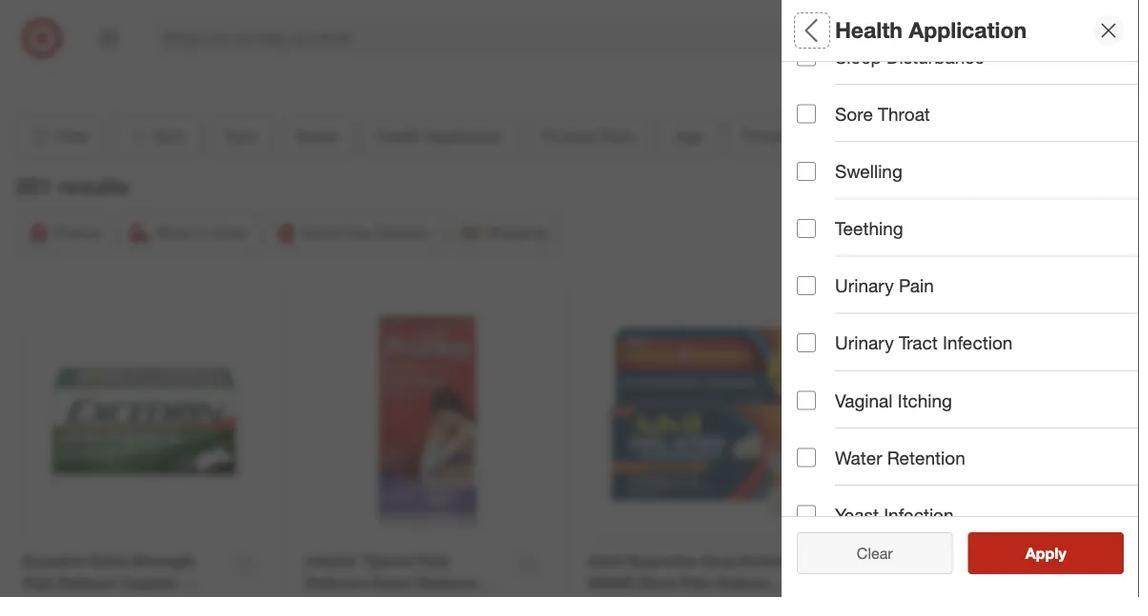 Task type: describe. For each thing, give the bounding box(es) containing it.
0 vertical spatial primary active ingredient button
[[727, 116, 931, 158]]

yeast infection
[[835, 505, 954, 527]]

0 vertical spatial primary
[[743, 127, 796, 146]]

application inside all filters dialog
[[858, 215, 956, 237]]

health facts button
[[1014, 116, 1132, 158]]

sponsored
[[1083, 78, 1140, 92]]

brand inside all filters dialog
[[797, 148, 849, 170]]

advil
[[588, 553, 624, 571]]

0 vertical spatial product form button
[[526, 116, 652, 158]]

0 vertical spatial age button
[[660, 116, 719, 158]]

vaginal itching
[[835, 390, 953, 412]]

1 vertical spatial primary active ingredient button
[[797, 396, 1140, 463]]

1 horizontal spatial type button
[[797, 62, 1140, 129]]

ibuprofen
[[628, 553, 698, 571]]

0 vertical spatial price
[[955, 127, 990, 146]]

sort button
[[112, 116, 200, 158]]

0 horizontal spatial type button
[[208, 116, 273, 158]]

throat
[[878, 103, 931, 125]]

Sore Throat checkbox
[[797, 105, 816, 124]]

Vaginal Itching checkbox
[[797, 391, 816, 410]]

caplets
[[121, 575, 176, 593]]

health inside all filters dialog
[[797, 215, 853, 237]]

yeast
[[835, 505, 879, 527]]

all
[[888, 545, 903, 563]]

shipping button
[[451, 212, 559, 254]]

same day delivery button
[[267, 212, 444, 254]]

321
[[15, 173, 52, 200]]

health application inside health application dialog
[[835, 17, 1027, 44]]

back
[[640, 575, 677, 593]]

1 vertical spatial health application
[[378, 127, 503, 146]]

shop in store button
[[121, 212, 259, 254]]

reliever inside advil ibuprofen dual action nsaid back pain reliever caplet - 72ct
[[717, 575, 775, 593]]

liquid
[[305, 596, 350, 598]]

pickup button
[[19, 212, 113, 254]]

1 vertical spatial price button
[[797, 463, 1140, 529]]

tract
[[899, 333, 938, 354]]

0 vertical spatial infection
[[943, 333, 1013, 354]]

all
[[797, 17, 824, 44]]

sore throat
[[835, 103, 931, 125]]

Swelling checkbox
[[797, 162, 816, 181]]

store
[[212, 224, 247, 242]]

active inside all filters dialog
[[870, 415, 924, 437]]

0 vertical spatial primary active ingredient
[[743, 127, 915, 146]]

facts
[[1078, 127, 1115, 146]]

day
[[346, 224, 372, 242]]

clear for clear all
[[848, 545, 884, 563]]

pain inside infants' tylenol pain reliever+fever reducer liquid - acetaminophen
[[418, 553, 450, 571]]

Urinary Pain checkbox
[[797, 277, 816, 296]]

advertisement region
[[0, 0, 1140, 77]]

infants'
[[305, 553, 359, 571]]

see results button
[[968, 533, 1124, 575]]

search
[[885, 31, 931, 49]]

sort
[[155, 127, 184, 146]]

urinary pain
[[835, 275, 934, 297]]

retention
[[888, 447, 966, 469]]

pain inside advil ibuprofen dual action nsaid back pain reliever caplet - 72ct
[[681, 575, 713, 593]]

see results
[[1006, 545, 1087, 563]]

in
[[196, 224, 208, 242]]

excedrin extra strength pain reliever caplets - acetaminophen/aspir
[[22, 553, 195, 598]]

health inside button
[[1030, 127, 1074, 146]]

Urinary Tract Infection checkbox
[[797, 334, 816, 353]]

tylenol
[[363, 553, 414, 571]]

delivery
[[376, 224, 431, 242]]

Sleep Disturbance checkbox
[[797, 47, 816, 66]]

extra
[[90, 553, 128, 571]]

health facts
[[1030, 127, 1115, 146]]

primary active ingredient inside all filters dialog
[[797, 415, 1016, 437]]

form inside all filters dialog
[[871, 282, 915, 304]]

72ct
[[650, 596, 681, 598]]

infants' tylenol pain reliever+fever reducer liquid - acetaminophen link
[[305, 551, 505, 598]]

clear all
[[848, 545, 903, 563]]

disturbance
[[887, 46, 985, 68]]

apply
[[1026, 545, 1067, 563]]

itching
[[898, 390, 953, 412]]

type inside all filters dialog
[[797, 82, 838, 104]]

filter button
[[15, 116, 104, 158]]

application inside dialog
[[909, 17, 1027, 44]]

excedrin
[[22, 553, 86, 571]]

clear for clear
[[857, 545, 893, 563]]

price inside all filters dialog
[[797, 482, 842, 504]]

water
[[835, 447, 883, 469]]



Task type: vqa. For each thing, say whether or not it's contained in the screenshot.
Children'S Motrin Oral Suspension Dye-Free Fever Reduction & Pain Reliever - Ibuprofen (Nsaid) - Berry - 4 Fl Oz image
yes



Task type: locate. For each thing, give the bounding box(es) containing it.
0 vertical spatial urinary
[[835, 275, 894, 297]]

water retention
[[835, 447, 966, 469]]

price up "yeast infection" 'checkbox'
[[797, 482, 842, 504]]

reliever down extra
[[58, 575, 117, 593]]

0 vertical spatial age
[[676, 127, 703, 146]]

product form
[[543, 127, 636, 146], [797, 282, 915, 304]]

type
[[797, 82, 838, 104], [224, 127, 256, 146]]

clear button
[[797, 533, 953, 575]]

filters
[[830, 17, 889, 44]]

active down vaginal itching
[[870, 415, 924, 437]]

1 horizontal spatial product form button
[[797, 262, 1140, 329]]

- for liquid
[[354, 596, 360, 598]]

0 vertical spatial application
[[909, 17, 1027, 44]]

1 vertical spatial infection
[[884, 505, 954, 527]]

urinary left tract at bottom
[[835, 333, 894, 354]]

ingredient
[[846, 127, 915, 146], [929, 415, 1016, 437]]

results inside button
[[1038, 545, 1087, 563]]

0 vertical spatial health application
[[835, 17, 1027, 44]]

1 vertical spatial price
[[797, 482, 842, 504]]

1 vertical spatial urinary
[[835, 333, 894, 354]]

application
[[909, 17, 1027, 44], [426, 127, 503, 146], [858, 215, 956, 237]]

product
[[543, 127, 597, 146], [797, 282, 866, 304]]

0 vertical spatial ingredient
[[846, 127, 915, 146]]

0 vertical spatial results
[[58, 173, 129, 200]]

1 horizontal spatial price
[[955, 127, 990, 146]]

infants' tylenol pain reliever+fever reducer liquid - acetaminophen
[[305, 553, 490, 598]]

results for see results
[[1038, 545, 1087, 563]]

price button right throat
[[939, 116, 1006, 158]]

clear inside clear all button
[[848, 545, 884, 563]]

health
[[835, 17, 903, 44], [378, 127, 422, 146], [1030, 127, 1074, 146], [797, 215, 853, 237]]

urinary tract infection
[[835, 333, 1013, 354]]

health application dialog
[[782, 0, 1140, 598]]

active down sore throat option
[[800, 127, 842, 146]]

- down reliever+fever
[[354, 596, 360, 598]]

2 vertical spatial health application
[[797, 215, 956, 237]]

1 horizontal spatial -
[[354, 596, 360, 598]]

1 vertical spatial form
[[871, 282, 915, 304]]

product form inside all filters dialog
[[797, 282, 915, 304]]

1 horizontal spatial form
[[871, 282, 915, 304]]

primary active ingredient
[[743, 127, 915, 146], [797, 415, 1016, 437]]

0 vertical spatial brand
[[296, 127, 338, 146]]

1 vertical spatial type
[[224, 127, 256, 146]]

1 horizontal spatial brand button
[[797, 129, 1140, 196]]

- inside infants' tylenol pain reliever+fever reducer liquid - acetaminophen
[[354, 596, 360, 598]]

reliever down action
[[717, 575, 775, 593]]

-
[[181, 575, 187, 593], [354, 596, 360, 598], [640, 596, 646, 598]]

urinary for urinary tract infection
[[835, 333, 894, 354]]

type up sore throat option
[[797, 82, 838, 104]]

1 horizontal spatial product form
[[797, 282, 915, 304]]

- inside excedrin extra strength pain reliever caplets - acetaminophen/aspir
[[181, 575, 187, 593]]

1 vertical spatial health application button
[[797, 196, 1140, 262]]

1 vertical spatial results
[[1038, 545, 1087, 563]]

ingredient down sore throat
[[846, 127, 915, 146]]

0 vertical spatial active
[[800, 127, 842, 146]]

type button right sort at the left top of the page
[[208, 116, 273, 158]]

0 horizontal spatial -
[[181, 575, 187, 593]]

health application inside all filters dialog
[[797, 215, 956, 237]]

shipping
[[487, 224, 547, 242]]

shop
[[156, 224, 192, 242]]

0 horizontal spatial brand button
[[280, 116, 354, 158]]

filter
[[56, 127, 90, 146]]

clear down yeast
[[857, 545, 893, 563]]

1 vertical spatial product form
[[797, 282, 915, 304]]

- down strength
[[181, 575, 187, 593]]

results right see
[[1038, 545, 1087, 563]]

0 vertical spatial form
[[601, 127, 636, 146]]

children's motrin oral suspension dye-free fever reduction & pain reliever - ibuprofen (nsaid) - berry - 4 fl oz image
[[871, 296, 1117, 541], [871, 296, 1117, 541]]

0 horizontal spatial brand
[[296, 127, 338, 146]]

0 horizontal spatial product
[[543, 127, 597, 146]]

1 vertical spatial active
[[870, 415, 924, 437]]

active
[[800, 127, 842, 146], [870, 415, 924, 437]]

1 reliever from the left
[[58, 575, 117, 593]]

1 horizontal spatial ingredient
[[929, 415, 1016, 437]]

clear inside clear "button"
[[857, 545, 893, 563]]

Teething checkbox
[[797, 219, 816, 238]]

see
[[1006, 545, 1033, 563]]

2 reliever from the left
[[717, 575, 775, 593]]

nsaid
[[588, 575, 636, 593]]

search button
[[885, 17, 931, 63]]

1 vertical spatial age
[[797, 349, 831, 371]]

2 clear from the left
[[857, 545, 893, 563]]

0 vertical spatial product form
[[543, 127, 636, 146]]

primary active ingredient down sore throat option
[[743, 127, 915, 146]]

urinary down teething
[[835, 275, 894, 297]]

vaginal
[[835, 390, 893, 412]]

brand
[[296, 127, 338, 146], [797, 148, 849, 170]]

What can we help you find? suggestions appear below search field
[[153, 17, 898, 59]]

product form button
[[526, 116, 652, 158], [797, 262, 1140, 329]]

0 horizontal spatial primary
[[743, 127, 796, 146]]

1 horizontal spatial results
[[1038, 545, 1087, 563]]

ingredient inside all filters dialog
[[929, 415, 1016, 437]]

dual
[[702, 553, 736, 571]]

primary inside all filters dialog
[[797, 415, 865, 437]]

1 horizontal spatial primary
[[797, 415, 865, 437]]

0 vertical spatial product
[[543, 127, 597, 146]]

- for caplets
[[181, 575, 187, 593]]

age inside all filters dialog
[[797, 349, 831, 371]]

form
[[601, 127, 636, 146], [871, 282, 915, 304]]

clear left all at right bottom
[[848, 545, 884, 563]]

price button up see
[[797, 463, 1140, 529]]

clear all button
[[797, 533, 953, 575]]

0 horizontal spatial health application button
[[361, 116, 519, 158]]

reliever inside excedrin extra strength pain reliever caplets - acetaminophen/aspir
[[58, 575, 117, 593]]

1 vertical spatial primary
[[797, 415, 865, 437]]

pickup
[[54, 224, 101, 242]]

0 horizontal spatial form
[[601, 127, 636, 146]]

caplet
[[588, 596, 636, 598]]

swelling
[[835, 160, 903, 182]]

apply button
[[968, 533, 1124, 575]]

1 horizontal spatial health application button
[[797, 196, 1140, 262]]

type button down search
[[797, 62, 1140, 129]]

price down disturbance
[[955, 127, 990, 146]]

infection up all at right bottom
[[884, 505, 954, 527]]

1 horizontal spatial age
[[797, 349, 831, 371]]

shop in store
[[156, 224, 247, 242]]

1 vertical spatial product
[[797, 282, 866, 304]]

action
[[740, 553, 787, 571]]

urinary for urinary pain
[[835, 275, 894, 297]]

0 horizontal spatial price
[[797, 482, 842, 504]]

1 vertical spatial product form button
[[797, 262, 1140, 329]]

- inside advil ibuprofen dual action nsaid back pain reliever caplet - 72ct
[[640, 596, 646, 598]]

infection
[[943, 333, 1013, 354], [884, 505, 954, 527]]

results up pickup
[[58, 173, 129, 200]]

1 horizontal spatial brand
[[797, 148, 849, 170]]

primary active ingredient down vaginal itching
[[797, 415, 1016, 437]]

health inside dialog
[[835, 17, 903, 44]]

urinary
[[835, 275, 894, 297], [835, 333, 894, 354]]

teething
[[835, 218, 904, 240]]

price button
[[939, 116, 1006, 158], [797, 463, 1140, 529]]

2
[[1107, 20, 1113, 31]]

Water Retention checkbox
[[797, 449, 816, 468]]

all filters
[[797, 17, 889, 44]]

same day delivery
[[302, 224, 431, 242]]

0 horizontal spatial age button
[[660, 116, 719, 158]]

1 horizontal spatial product
[[797, 282, 866, 304]]

0 horizontal spatial age
[[676, 127, 703, 146]]

1 horizontal spatial age button
[[797, 329, 1140, 396]]

health application button
[[361, 116, 519, 158], [797, 196, 1140, 262]]

0 horizontal spatial results
[[58, 173, 129, 200]]

advil ibuprofen dual action nsaid back pain reliever caplet - 72ct
[[588, 553, 787, 598]]

1 vertical spatial brand
[[797, 148, 849, 170]]

1 vertical spatial age button
[[797, 329, 1140, 396]]

1 horizontal spatial reliever
[[717, 575, 775, 593]]

sleep disturbance
[[835, 46, 985, 68]]

0 horizontal spatial active
[[800, 127, 842, 146]]

2 vertical spatial application
[[858, 215, 956, 237]]

pain down excedrin on the bottom of the page
[[22, 575, 54, 593]]

1 horizontal spatial type
[[797, 82, 838, 104]]

2 link
[[1079, 17, 1121, 59]]

price
[[955, 127, 990, 146], [797, 482, 842, 504]]

reducer
[[417, 575, 478, 593]]

product inside all filters dialog
[[797, 282, 866, 304]]

pain down dual
[[681, 575, 713, 593]]

primary
[[743, 127, 796, 146], [797, 415, 865, 437]]

0 horizontal spatial product form
[[543, 127, 636, 146]]

2 horizontal spatial -
[[640, 596, 646, 598]]

sore
[[835, 103, 873, 125]]

pain up reducer
[[418, 553, 450, 571]]

1 vertical spatial application
[[426, 127, 503, 146]]

excedrin extra strength pain reliever caplets - acetaminophen/aspirin (nsaid) image
[[22, 296, 267, 540], [22, 296, 267, 540]]

strength
[[133, 553, 195, 571]]

sleep
[[835, 46, 882, 68]]

0 vertical spatial price button
[[939, 116, 1006, 158]]

2 urinary from the top
[[835, 333, 894, 354]]

0 horizontal spatial ingredient
[[846, 127, 915, 146]]

reliever
[[58, 575, 117, 593], [717, 575, 775, 593]]

advil ibuprofen dual action nsaid back pain reliever caplet - 72ct image
[[588, 296, 833, 540], [588, 296, 833, 540]]

- down back
[[640, 596, 646, 598]]

results for 321 results
[[58, 173, 129, 200]]

0 horizontal spatial type
[[224, 127, 256, 146]]

clear
[[848, 545, 884, 563], [857, 545, 893, 563]]

0 vertical spatial type
[[797, 82, 838, 104]]

0 horizontal spatial product form button
[[526, 116, 652, 158]]

321 results
[[15, 173, 129, 200]]

1 urinary from the top
[[835, 275, 894, 297]]

infants' tylenol pain reliever+fever reducer liquid - acetaminophen - grape image
[[305, 296, 550, 540], [305, 296, 550, 540]]

product form button inside all filters dialog
[[797, 262, 1140, 329]]

1 vertical spatial ingredient
[[929, 415, 1016, 437]]

all filters dialog
[[782, 0, 1140, 598]]

ingredient down itching
[[929, 415, 1016, 437]]

Yeast Infection checkbox
[[797, 506, 816, 525]]

type button
[[797, 62, 1140, 129], [208, 116, 273, 158]]

0 vertical spatial health application button
[[361, 116, 519, 158]]

pain inside health application dialog
[[899, 275, 934, 297]]

pain inside excedrin extra strength pain reliever caplets - acetaminophen/aspir
[[22, 575, 54, 593]]

infection right tract at bottom
[[943, 333, 1013, 354]]

1 clear from the left
[[848, 545, 884, 563]]

pain up tract at bottom
[[899, 275, 934, 297]]

brand button
[[280, 116, 354, 158], [797, 129, 1140, 196]]

same
[[302, 224, 342, 242]]

health application
[[835, 17, 1027, 44], [378, 127, 503, 146], [797, 215, 956, 237]]

age button
[[660, 116, 719, 158], [797, 329, 1140, 396]]

excedrin extra strength pain reliever caplets - acetaminophen/aspir link
[[22, 551, 222, 598]]

age
[[676, 127, 703, 146], [797, 349, 831, 371]]

type right sort at the left top of the page
[[224, 127, 256, 146]]

1 horizontal spatial active
[[870, 415, 924, 437]]

reliever+fever
[[305, 575, 412, 593]]

advil ibuprofen dual action nsaid back pain reliever caplet - 72ct link
[[588, 551, 788, 598]]

0 horizontal spatial reliever
[[58, 575, 117, 593]]

1 vertical spatial primary active ingredient
[[797, 415, 1016, 437]]

results
[[58, 173, 129, 200], [1038, 545, 1087, 563]]

primary active ingredient button
[[727, 116, 931, 158], [797, 396, 1140, 463]]



